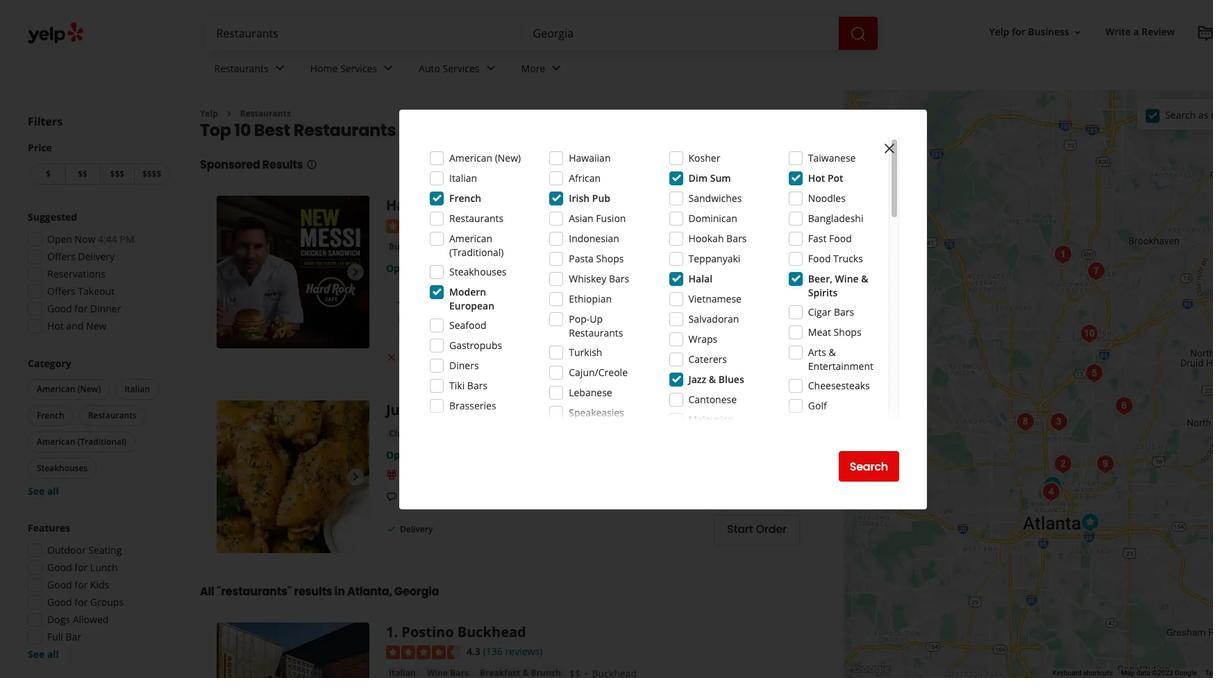 Task type: locate. For each thing, give the bounding box(es) containing it.
1 vertical spatial hot
[[47, 319, 64, 333]]

2 horizontal spatial delivery
[[490, 352, 523, 364]]

3 good from the top
[[47, 578, 72, 592]]

24 chevron down v2 image inside more "link"
[[548, 60, 565, 77]]

yelp left business
[[989, 25, 1009, 39]]

0 horizontal spatial chicken
[[389, 428, 422, 440]]

new inside group
[[86, 319, 106, 333]]

1 vertical spatial steakhouses
[[37, 462, 88, 474]]

1 services from the left
[[340, 62, 377, 75]]

2 slideshow element from the top
[[217, 401, 369, 554]]

full
[[47, 631, 63, 644]]

2 next image from the top
[[347, 469, 364, 486]]

takeout up cajun/creole
[[548, 352, 581, 364]]

good up 'and'
[[47, 302, 72, 315]]

None search field
[[205, 17, 880, 50]]

takeout up the dinner
[[78, 285, 115, 298]]

yelp link
[[200, 108, 218, 119]]

restaurants inside 'business categories' element
[[214, 62, 269, 75]]

for up good for kids
[[75, 561, 88, 574]]

american
[[449, 151, 492, 165], [449, 232, 492, 245], [432, 241, 472, 253], [37, 383, 75, 395], [37, 436, 75, 448]]

2 see from the top
[[28, 648, 45, 661]]

see all button
[[28, 485, 59, 498], [28, 648, 59, 661]]

0 vertical spatial group
[[24, 210, 172, 337]]

jazz
[[688, 373, 706, 386]]

0 vertical spatial see
[[28, 485, 45, 498]]

home services link
[[299, 50, 408, 90]]

atlanta, right in
[[347, 584, 392, 600]]

see all button down full
[[28, 648, 59, 661]]

1 vertical spatial search
[[850, 459, 888, 475]]

2 24 chevron down v2 image from the left
[[482, 60, 499, 77]]

0 vertical spatial chicken
[[449, 312, 485, 326]]

1 vertical spatial see all
[[28, 648, 59, 661]]

tiki bars
[[449, 379, 488, 392]]

good up dogs
[[47, 596, 72, 609]]

0 vertical spatial 16 checkmark v2 image
[[477, 352, 488, 363]]

restaurants down up
[[569, 326, 623, 340]]

south city kitchen midtown image
[[1045, 408, 1073, 436]]

16 chevron right v2 image
[[223, 108, 235, 119]]

restaurants up american (traditional) link
[[449, 212, 504, 225]]

open now 4:44 pm
[[47, 233, 134, 246]]

jazz & blues
[[688, 373, 744, 386]]

0 horizontal spatial outdoor
[[47, 544, 86, 557]]

.
[[394, 623, 398, 642]]

shops down cigar bars
[[834, 326, 861, 339]]

0 horizontal spatial american (traditional) button
[[28, 432, 136, 453]]

american up 'cafe'
[[449, 151, 492, 165]]

spirits
[[808, 286, 838, 299]]

1 vertical spatial french
[[37, 410, 64, 422]]

new for taste greatness new messi chicken sandwich read more
[[398, 312, 418, 326]]

open down burgers link
[[386, 262, 412, 275]]

24 chevron down v2 image
[[271, 60, 288, 77]]

hot left 'and'
[[47, 319, 64, 333]]

1 24 chevron down v2 image from the left
[[380, 60, 397, 77]]

bars for hookah bars
[[726, 232, 747, 245]]

messi
[[421, 312, 447, 326]]

restaurants link
[[203, 50, 299, 90], [240, 108, 291, 119]]

0 horizontal spatial italian
[[124, 383, 150, 395]]

pelicana chicken image
[[1012, 408, 1040, 436]]

keyboard
[[1053, 669, 1082, 677]]

1 horizontal spatial american (traditional) button
[[430, 240, 529, 254]]

reviews) right (622
[[505, 218, 542, 232]]

24 chevron down v2 image left auto
[[380, 60, 397, 77]]

1 horizontal spatial new
[[398, 312, 418, 326]]

1 vertical spatial slideshow element
[[217, 401, 369, 554]]

0 horizontal spatial american (new)
[[37, 383, 101, 395]]

kosher
[[688, 151, 720, 165]]

whiskey bird image
[[1110, 392, 1138, 420]]

24 chevron down v2 image right more
[[548, 60, 565, 77]]

(new) inside 'search' dialog
[[495, 151, 521, 165]]

24 chevron down v2 image right auto services
[[482, 60, 499, 77]]

see all button down steakhouses button
[[28, 485, 59, 498]]

1 horizontal spatial delivery
[[400, 524, 433, 535]]

for for lunch
[[75, 561, 88, 574]]

0 horizontal spatial search
[[850, 459, 888, 475]]

24 chevron down v2 image inside auto services link
[[482, 60, 499, 77]]

$$$$
[[142, 168, 161, 180]]

new inside taste greatness new messi chicken sandwich read more
[[398, 312, 418, 326]]

outdoor up good for lunch
[[47, 544, 86, 557]]

0 horizontal spatial 24 chevron down v2 image
[[380, 60, 397, 77]]

offers up reservations
[[47, 250, 75, 263]]

food up the beer, on the right top of page
[[808, 252, 831, 265]]

hard rock cafe image
[[1039, 472, 1067, 500]]

postino buckhead link
[[402, 623, 526, 642]]

0 vertical spatial italian
[[449, 172, 477, 185]]

until
[[415, 262, 435, 275]]

1 next image from the top
[[347, 264, 364, 281]]

0 vertical spatial outdoor
[[400, 352, 434, 364]]

0 horizontal spatial georgia
[[394, 584, 439, 600]]

2 good from the top
[[47, 561, 72, 574]]

1 vertical spatial shops
[[834, 326, 861, 339]]

business categories element
[[203, 50, 1213, 90]]

1 offers from the top
[[47, 250, 75, 263]]

2 offers from the top
[[47, 285, 75, 298]]

2 see all button from the top
[[28, 648, 59, 661]]

next image for just wingn
[[347, 469, 364, 486]]

next image
[[347, 264, 364, 281], [347, 469, 364, 486]]

new down the dinner
[[86, 319, 106, 333]]

24 chevron down v2 image for auto services
[[482, 60, 499, 77]]

steakhouses up modern
[[449, 265, 507, 278]]

chicken inside chicken wings button
[[389, 428, 422, 440]]

american (new) inside american (new) button
[[37, 383, 101, 395]]

american (new) up 'cafe'
[[449, 151, 521, 165]]

postino
[[402, 623, 454, 642]]

group
[[24, 210, 172, 337], [25, 357, 172, 499], [24, 521, 172, 662]]

chicken wings
[[389, 428, 449, 440]]

hot inside group
[[47, 319, 64, 333]]

2 see all from the top
[[28, 648, 59, 661]]

pasta
[[569, 252, 594, 265]]

group containing category
[[25, 357, 172, 499]]

fast
[[808, 232, 827, 245]]

1 vertical spatial outdoor
[[47, 544, 86, 557]]

bars for tiki bars
[[467, 379, 488, 392]]

steakhouses
[[449, 265, 507, 278], [37, 462, 88, 474]]

user actions element
[[978, 19, 1213, 47]]

french inside button
[[37, 410, 64, 422]]

new down taste
[[398, 312, 418, 326]]

italian up restaurants button
[[124, 383, 150, 395]]

1 vertical spatial georgia
[[394, 584, 439, 600]]

1 horizontal spatial french
[[449, 192, 481, 205]]

1 reviews) from the top
[[505, 218, 542, 232]]

burgers button
[[386, 240, 424, 254]]

for
[[1012, 25, 1026, 39], [75, 302, 88, 315], [75, 561, 88, 574], [75, 578, 88, 592], [75, 596, 88, 609]]

american up 11:00
[[432, 241, 472, 253]]

georgia up postino
[[394, 584, 439, 600]]

american (new)
[[449, 151, 521, 165], [37, 383, 101, 395]]

yelp inside button
[[989, 25, 1009, 39]]

reviews)
[[505, 218, 542, 232], [505, 645, 543, 658]]

0 vertical spatial all
[[47, 485, 59, 498]]

operated
[[475, 468, 517, 481]]

1 horizontal spatial 16 checkmark v2 image
[[477, 352, 488, 363]]

previous image
[[222, 469, 239, 486]]

yelp for business button
[[984, 20, 1089, 45]]

restaurants left 24 chevron down v2 image
[[214, 62, 269, 75]]

1 vertical spatial all
[[47, 648, 59, 661]]

tiki
[[449, 379, 465, 392]]

french down american (new) button
[[37, 410, 64, 422]]

& right wine
[[861, 272, 868, 285]]

(622
[[483, 218, 502, 232]]

1 horizontal spatial steakhouses
[[449, 265, 507, 278]]

all "restaurants" results in atlanta, georgia
[[200, 584, 439, 600]]

open up 16 family owned v2 icon at the left bottom of the page
[[386, 449, 412, 462]]

a
[[1133, 25, 1139, 39]]

1 vertical spatial food
[[808, 252, 831, 265]]

1 horizontal spatial atlanta,
[[443, 119, 510, 142]]

see all down full
[[28, 648, 59, 661]]

in
[[334, 584, 345, 600]]

1 horizontal spatial chicken
[[449, 312, 485, 326]]

american (traditional) button down "3.0"
[[430, 240, 529, 254]]

shops for meat shops
[[834, 326, 861, 339]]

0 horizontal spatial 16 checkmark v2 image
[[386, 523, 397, 535]]

for down good for lunch
[[75, 578, 88, 592]]

0 vertical spatial takeout
[[78, 285, 115, 298]]

american (traditional) button
[[430, 240, 529, 254], [28, 432, 136, 453]]

1 see from the top
[[28, 485, 45, 498]]

restaurants link right 16 chevron right v2 icon
[[240, 108, 291, 119]]

1 vertical spatial chicken
[[389, 428, 422, 440]]

chicken down greatness
[[449, 312, 485, 326]]

atlanta, right near
[[443, 119, 510, 142]]

1 vertical spatial 16 checkmark v2 image
[[386, 523, 397, 535]]

2 all from the top
[[47, 648, 59, 661]]

4.3 link
[[467, 644, 480, 659]]

for down offers takeout
[[75, 302, 88, 315]]

and
[[66, 319, 84, 333]]

cantonese
[[688, 393, 737, 406]]

1 vertical spatial group
[[25, 357, 172, 499]]

outdoor inside group
[[47, 544, 86, 557]]

0 horizontal spatial steakhouses
[[37, 462, 88, 474]]

shops up whiskey bars
[[596, 252, 624, 265]]

yelp left 16 chevron right v2 icon
[[200, 108, 218, 119]]

american down category
[[37, 383, 75, 395]]

0 vertical spatial pm
[[120, 233, 134, 246]]

$$$
[[110, 168, 124, 180]]

3.0
[[467, 218, 480, 232]]

services
[[340, 62, 377, 75], [443, 62, 480, 75]]

all for features
[[47, 648, 59, 661]]

0 vertical spatial see all
[[28, 485, 59, 498]]

open inside group
[[47, 233, 72, 246]]

1 vertical spatial american (new)
[[37, 383, 101, 395]]

write a review link
[[1100, 20, 1180, 45]]

pm right 11:00
[[465, 262, 479, 275]]

services right auto
[[443, 62, 480, 75]]

results
[[262, 157, 303, 173]]

trucks
[[833, 252, 863, 265]]

bars
[[726, 232, 747, 245], [609, 272, 629, 285], [834, 306, 854, 319], [467, 379, 488, 392]]

vanity restaurant and bar image
[[1037, 478, 1065, 506]]

0 vertical spatial american (new)
[[449, 151, 521, 165]]

blues
[[719, 373, 744, 386]]

american (traditional) inside 'search' dialog
[[449, 232, 504, 259]]

0 horizontal spatial yelp
[[200, 108, 218, 119]]

steakhouses inside 'search' dialog
[[449, 265, 507, 278]]

delivery down sandwich
[[490, 352, 523, 364]]

just wingn image
[[217, 401, 369, 554], [1076, 509, 1104, 537]]

for for groups
[[75, 596, 88, 609]]

1 horizontal spatial shops
[[834, 326, 861, 339]]

0 horizontal spatial services
[[340, 62, 377, 75]]

1 vertical spatial italian
[[124, 383, 150, 395]]

shortcuts
[[1083, 669, 1113, 677]]

1 vertical spatial american (traditional) button
[[28, 432, 136, 453]]

bars for cigar bars
[[834, 306, 854, 319]]

1 horizontal spatial italian
[[449, 172, 477, 185]]

(new) up 3.0 (622 reviews)
[[495, 151, 521, 165]]

arts & entertainment
[[808, 346, 873, 373]]

1 horizontal spatial hot
[[808, 172, 825, 185]]

hawaiian
[[569, 151, 611, 165]]

bars up teppanyaki
[[726, 232, 747, 245]]

american (new) down category
[[37, 383, 101, 395]]

(traditional) down "3.0"
[[449, 246, 504, 259]]

0 vertical spatial open
[[47, 233, 72, 246]]

& inside beer, wine & spirits
[[861, 272, 868, 285]]

(traditional) down restaurants button
[[77, 436, 126, 448]]

top 10 best restaurants near atlanta, georgia
[[200, 119, 579, 142]]

1 vertical spatial atlanta,
[[347, 584, 392, 600]]

seafood
[[449, 319, 486, 332]]

reviews) right (136
[[505, 645, 543, 658]]

0 vertical spatial search
[[1165, 108, 1196, 121]]

restaurants inside button
[[88, 410, 137, 422]]

1 horizontal spatial just wingn image
[[1076, 509, 1104, 537]]

for for dinner
[[75, 302, 88, 315]]

new
[[398, 312, 418, 326], [86, 319, 106, 333]]

0 vertical spatial steakhouses
[[449, 265, 507, 278]]

1 vertical spatial (new)
[[77, 383, 101, 395]]

american down "3.0"
[[449, 232, 492, 245]]

american (traditional) button up steakhouses button
[[28, 432, 136, 453]]

1 see all from the top
[[28, 485, 59, 498]]

24 chevron down v2 image inside home services 'link'
[[380, 60, 397, 77]]

0 vertical spatial next image
[[347, 264, 364, 281]]

services for auto services
[[443, 62, 480, 75]]

0 horizontal spatial new
[[86, 319, 106, 333]]

1 horizontal spatial american (new)
[[449, 151, 521, 165]]

american for american (new) button
[[37, 383, 75, 395]]

16 checkmark v2 image right the seating
[[477, 352, 488, 363]]

services inside 'link'
[[340, 62, 377, 75]]

16 close v2 image
[[386, 352, 397, 363]]

outdoor right 16 close v2 image
[[400, 352, 434, 364]]

up
[[590, 312, 603, 326]]

services right home at the top left
[[340, 62, 377, 75]]

1 vertical spatial offers
[[47, 285, 75, 298]]

restaurants link up 16 chevron right v2 icon
[[203, 50, 299, 90]]

italian inside 'search' dialog
[[449, 172, 477, 185]]

pm inside group
[[120, 233, 134, 246]]

pasta shops
[[569, 252, 624, 265]]

0 vertical spatial reviews)
[[505, 218, 542, 232]]

whiskey
[[569, 272, 606, 285]]

search as m
[[1165, 108, 1213, 121]]

1 vertical spatial reviews)
[[505, 645, 543, 658]]

bars up meat shops
[[834, 306, 854, 319]]

bangladeshi
[[808, 212, 863, 225]]

american (new) inside 'search' dialog
[[449, 151, 521, 165]]

16 speech v2 image
[[386, 492, 397, 503]]

beer, wine & spirits
[[808, 272, 868, 299]]

open for now
[[47, 233, 72, 246]]

1 horizontal spatial yelp
[[989, 25, 1009, 39]]

1 all from the top
[[47, 485, 59, 498]]

1 vertical spatial delivery
[[490, 352, 523, 364]]

16 checkmark v2 image
[[477, 352, 488, 363], [386, 523, 397, 535]]

steakhouses down french button
[[37, 462, 88, 474]]

search image
[[850, 25, 866, 42]]

hot left pot
[[808, 172, 825, 185]]

lunch
[[90, 561, 118, 574]]

chicken down just
[[389, 428, 422, 440]]

pm for open now 4:44 pm
[[120, 233, 134, 246]]

all down full
[[47, 648, 59, 661]]

good up good for kids
[[47, 561, 72, 574]]

bars for whiskey bars
[[609, 272, 629, 285]]

delivery down 'family-'
[[400, 524, 433, 535]]

0 vertical spatial shops
[[596, 252, 624, 265]]

food down bangladeshi
[[829, 232, 852, 245]]

price
[[28, 141, 52, 154]]

hot inside 'search' dialog
[[808, 172, 825, 185]]

24 chevron down v2 image
[[380, 60, 397, 77], [482, 60, 499, 77], [548, 60, 565, 77]]

write
[[1105, 25, 1131, 39]]

all
[[200, 584, 214, 600]]

offers
[[47, 250, 75, 263], [47, 285, 75, 298]]

(new) up restaurants button
[[77, 383, 101, 395]]

1 slideshow element from the top
[[217, 196, 369, 349]]

open down suggested
[[47, 233, 72, 246]]

1 horizontal spatial georgia
[[513, 119, 579, 142]]

results
[[294, 584, 332, 600]]

for inside button
[[1012, 25, 1026, 39]]

dogs allowed
[[47, 613, 109, 626]]

slideshow element
[[217, 196, 369, 349], [217, 401, 369, 554]]

search for search
[[850, 459, 888, 475]]

start order
[[727, 522, 787, 538]]

1 horizontal spatial pm
[[465, 262, 479, 275]]

for left business
[[1012, 25, 1026, 39]]

american down french button
[[37, 436, 75, 448]]

0 vertical spatial atlanta,
[[443, 119, 510, 142]]

italian up 'cafe'
[[449, 172, 477, 185]]

bars right tiki
[[467, 379, 488, 392]]

see for category
[[28, 485, 45, 498]]

french inside 'search' dialog
[[449, 192, 481, 205]]

1 horizontal spatial takeout
[[548, 352, 581, 364]]

0 horizontal spatial just wingn image
[[217, 401, 369, 554]]

16 checkmark v2 image down 16 speech v2 icon
[[386, 523, 397, 535]]

1 vertical spatial open
[[386, 262, 412, 275]]

american inside american (traditional)
[[449, 232, 492, 245]]

search inside the 'search' button
[[850, 459, 888, 475]]

1 vertical spatial see all button
[[28, 648, 59, 661]]

ter link
[[1205, 669, 1213, 677]]

french up "3.0"
[[449, 192, 481, 205]]

for for kids
[[75, 578, 88, 592]]

1 see all button from the top
[[28, 485, 59, 498]]

1 horizontal spatial outdoor
[[400, 352, 434, 364]]

reservations
[[47, 267, 105, 281]]

best
[[254, 119, 290, 142]]

3 24 chevron down v2 image from the left
[[548, 60, 565, 77]]

hot for hot and new
[[47, 319, 64, 333]]

group containing suggested
[[24, 210, 172, 337]]

0 vertical spatial yelp
[[989, 25, 1009, 39]]

2 reviews) from the top
[[505, 645, 543, 658]]

1 vertical spatial see
[[28, 648, 45, 661]]

american (traditional) link
[[430, 240, 529, 254]]

1 good from the top
[[47, 302, 72, 315]]

yelp for yelp for business
[[989, 25, 1009, 39]]

italian inside "button"
[[124, 383, 150, 395]]

0 vertical spatial slideshow element
[[217, 196, 369, 349]]

open until 11:00 pm
[[386, 262, 479, 275]]

0 vertical spatial (new)
[[495, 151, 521, 165]]

4 good from the top
[[47, 596, 72, 609]]

2 vertical spatial group
[[24, 521, 172, 662]]

0 vertical spatial delivery
[[78, 250, 115, 263]]

0 horizontal spatial (new)
[[77, 383, 101, 395]]

modern european
[[449, 285, 494, 312]]

cajun/creole
[[569, 366, 628, 379]]

& inside arts & entertainment
[[829, 346, 836, 359]]

see all button for category
[[28, 485, 59, 498]]

restaurants up 16 info v2 icon
[[293, 119, 396, 142]]

2 horizontal spatial 24 chevron down v2 image
[[548, 60, 565, 77]]

2 services from the left
[[443, 62, 480, 75]]

rock
[[424, 196, 457, 215]]

delivery down open now 4:44 pm
[[78, 250, 115, 263]]

good
[[47, 302, 72, 315], [47, 561, 72, 574], [47, 578, 72, 592], [47, 596, 72, 609]]

restaurants down italian "button" on the bottom of page
[[88, 410, 137, 422]]

search dialog
[[0, 0, 1213, 678]]

good down good for lunch
[[47, 578, 72, 592]]

top
[[200, 119, 231, 142]]

bars down pasta shops
[[609, 272, 629, 285]]

0 horizontal spatial shops
[[596, 252, 624, 265]]

& right arts
[[829, 346, 836, 359]]

0 vertical spatial french
[[449, 192, 481, 205]]

1 vertical spatial next image
[[347, 469, 364, 486]]

1 horizontal spatial search
[[1165, 108, 1196, 121]]

see all down steakhouses button
[[28, 485, 59, 498]]

1 vertical spatial yelp
[[200, 108, 218, 119]]

1 vertical spatial pm
[[465, 262, 479, 275]]

american for left american (traditional) button
[[37, 436, 75, 448]]

pm right 4:44
[[120, 233, 134, 246]]

for down good for kids
[[75, 596, 88, 609]]

0 horizontal spatial french
[[37, 410, 64, 422]]

beer,
[[808, 272, 833, 285]]

4.3 star rating image
[[386, 646, 461, 660]]

georgia up hawaiian
[[513, 119, 579, 142]]

hot
[[808, 172, 825, 185], [47, 319, 64, 333]]

offers down reservations
[[47, 285, 75, 298]]

0 horizontal spatial pm
[[120, 233, 134, 246]]

0 horizontal spatial hot
[[47, 319, 64, 333]]

1 horizontal spatial (new)
[[495, 151, 521, 165]]

all down steakhouses button
[[47, 485, 59, 498]]



Task type: vqa. For each thing, say whether or not it's contained in the screenshot.
Sign Up
no



Task type: describe. For each thing, give the bounding box(es) containing it.
24 chevron down v2 image for home services
[[380, 60, 397, 77]]

pop-
[[569, 312, 590, 326]]

family-owned & operated
[[400, 468, 517, 481]]

start
[[727, 522, 753, 538]]

asian
[[569, 212, 594, 225]]

$$ button
[[65, 163, 100, 185]]

burgers link
[[386, 240, 424, 254]]

burgers
[[389, 241, 421, 253]]

3.0 (622 reviews)
[[467, 218, 542, 232]]

16 family owned v2 image
[[386, 469, 397, 481]]

projects image
[[1197, 25, 1213, 42]]

4:44
[[98, 233, 117, 246]]

0 vertical spatial american (traditional) button
[[430, 240, 529, 254]]

hookah bars
[[688, 232, 747, 245]]

filters
[[28, 114, 63, 129]]

©2023
[[1152, 669, 1173, 677]]

hot and new
[[47, 319, 106, 333]]

all for category
[[47, 485, 59, 498]]

offers delivery
[[47, 250, 115, 263]]

brasseries
[[449, 399, 496, 412]]

hookah
[[688, 232, 724, 245]]

pop-up restaurants
[[569, 312, 623, 340]]

home
[[310, 62, 338, 75]]

26 thai kitchen & bar image
[[1076, 320, 1103, 348]]

& right jazz
[[709, 373, 716, 386]]

taste greatness new messi chicken sandwich read more
[[398, 298, 587, 326]]

golf
[[808, 399, 827, 412]]

good for dinner
[[47, 302, 121, 315]]

pub
[[592, 192, 610, 205]]

yelp for yelp 'link'
[[200, 108, 218, 119]]

16 info v2 image
[[306, 159, 317, 170]]

pot
[[828, 172, 843, 185]]

yelp for business
[[989, 25, 1069, 39]]

more
[[562, 312, 587, 326]]

good for good for kids
[[47, 578, 72, 592]]

american for american (traditional) button to the top
[[432, 241, 472, 253]]

$ button
[[31, 163, 65, 185]]

keyboard shortcuts
[[1053, 669, 1113, 677]]

good for kids
[[47, 578, 109, 592]]

shops for pasta shops
[[596, 252, 624, 265]]

new for hot and new
[[86, 319, 106, 333]]

buckhead
[[457, 623, 526, 642]]

downtown
[[534, 241, 584, 254]]

next image for hard rock cafe
[[347, 264, 364, 281]]

asian fusion
[[569, 212, 626, 225]]

home services
[[310, 62, 377, 75]]

just wingn
[[386, 401, 462, 420]]

french button
[[28, 406, 73, 426]]

read
[[536, 312, 560, 326]]

(traditional) down 3.0 (622 reviews)
[[475, 241, 526, 253]]

allowed
[[73, 613, 109, 626]]

group containing features
[[24, 521, 172, 662]]

see all button for features
[[28, 648, 59, 661]]

(136 reviews)
[[483, 645, 543, 658]]

10
[[234, 119, 251, 142]]

previous image
[[222, 264, 239, 281]]

$
[[46, 168, 51, 180]]

slideshow element for just wingn
[[217, 401, 369, 554]]

two urban licks image
[[1092, 451, 1119, 478]]

category
[[28, 357, 71, 370]]

google image
[[848, 660, 894, 678]]

modern
[[449, 285, 486, 299]]

2 vertical spatial open
[[386, 449, 412, 462]]

hard rock cafe link
[[386, 196, 492, 215]]

groups
[[90, 596, 124, 609]]

search for search as m
[[1165, 108, 1196, 121]]

ethiopian
[[569, 292, 612, 306]]

grana image
[[1080, 360, 1108, 387]]

good for good for groups
[[47, 596, 72, 609]]

poor calvin's image
[[1049, 451, 1077, 478]]

1 vertical spatial restaurants link
[[240, 108, 291, 119]]

for for business
[[1012, 25, 1026, 39]]

just wingn image inside 'map' region
[[1076, 509, 1104, 537]]

outdoor for outdoor seating
[[400, 352, 434, 364]]

"restaurants"
[[217, 584, 292, 600]]

postino buckhead image
[[1049, 241, 1077, 269]]

see all for category
[[28, 485, 59, 498]]

open for until
[[386, 262, 412, 275]]

$$
[[78, 168, 87, 180]]

map region
[[722, 50, 1213, 678]]

turkish
[[569, 346, 602, 359]]

fusion
[[596, 212, 626, 225]]

$$$ button
[[100, 163, 134, 185]]

0 vertical spatial georgia
[[513, 119, 579, 142]]

slideshow element for hard rock cafe
[[217, 196, 369, 349]]

2 vertical spatial delivery
[[400, 524, 433, 535]]

takeout inside group
[[78, 285, 115, 298]]

african
[[569, 172, 601, 185]]

wingn
[[416, 401, 462, 420]]

owned
[[432, 468, 463, 481]]

hot for hot pot
[[808, 172, 825, 185]]

map data ©2023 google
[[1121, 669, 1197, 677]]

cheesesteaks
[[808, 379, 870, 392]]

16 chevron down v2 image
[[1072, 27, 1083, 38]]

halal
[[688, 272, 712, 285]]

(traditional) inside 'search' dialog
[[449, 246, 504, 259]]

see all for features
[[28, 648, 59, 661]]

pm for open until 11:00 pm
[[465, 262, 479, 275]]

(traditional) inside group
[[77, 436, 126, 448]]

full bar
[[47, 631, 81, 644]]

offers takeout
[[47, 285, 115, 298]]

4.3
[[467, 645, 480, 658]]

24 chevron down v2 image for more
[[548, 60, 565, 77]]

price group
[[28, 141, 172, 187]]

cigar
[[808, 306, 831, 319]]

hard rock cafe image
[[217, 196, 369, 349]]

seating
[[88, 544, 122, 557]]

(136
[[483, 645, 503, 658]]

delivery inside group
[[78, 250, 115, 263]]

$$$$ button
[[134, 163, 169, 185]]

italian button
[[115, 379, 159, 400]]

dim sum
[[688, 172, 731, 185]]

(new) inside american (new) button
[[77, 383, 101, 395]]

sponsored
[[200, 157, 260, 173]]

restaurants right 16 chevron right v2 icon
[[240, 108, 291, 119]]

0 vertical spatial food
[[829, 232, 852, 245]]

good for good for dinner
[[47, 302, 72, 315]]

close image
[[881, 140, 898, 157]]

offers for offers delivery
[[47, 250, 75, 263]]

5church - buckhead image
[[1083, 258, 1110, 285]]

1
[[386, 623, 394, 642]]

irish
[[569, 192, 590, 205]]

offers for offers takeout
[[47, 285, 75, 298]]

good for good for lunch
[[47, 561, 72, 574]]

whiskey bars
[[569, 272, 629, 285]]

irish pub
[[569, 192, 610, 205]]

just
[[386, 401, 413, 420]]

& right owned
[[466, 468, 473, 481]]

taste
[[398, 298, 427, 312]]

3 star rating image
[[386, 219, 461, 233]]

now
[[75, 233, 95, 246]]

teppanyaki
[[688, 252, 740, 265]]

outdoor for outdoor seating
[[47, 544, 86, 557]]

steakhouses inside button
[[37, 462, 88, 474]]

order
[[756, 522, 787, 538]]

dominican
[[688, 212, 737, 225]]

0 vertical spatial restaurants link
[[203, 50, 299, 90]]

features
[[28, 521, 70, 535]]

11:00
[[437, 262, 462, 275]]

hot pot
[[808, 172, 843, 185]]

services for home services
[[340, 62, 377, 75]]

google
[[1175, 669, 1197, 677]]

chicken inside taste greatness new messi chicken sandwich read more
[[449, 312, 485, 326]]

0 horizontal spatial atlanta,
[[347, 584, 392, 600]]

ter
[[1205, 669, 1213, 677]]

dim
[[688, 172, 708, 185]]

start order link
[[714, 514, 800, 545]]

see for features
[[28, 648, 45, 661]]

european
[[449, 299, 494, 312]]



